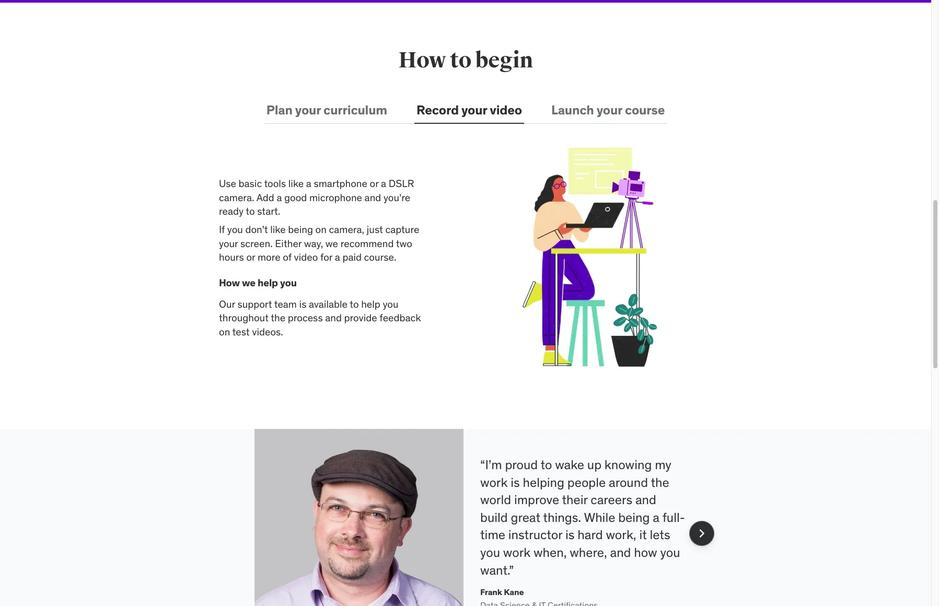 Task type: vqa. For each thing, say whether or not it's contained in the screenshot.
process
yes



Task type: describe. For each thing, give the bounding box(es) containing it.
more
[[258, 251, 281, 264]]

record
[[417, 102, 459, 118]]

to inside use basic tools like a smartphone or a dslr camera. add a good microphone and you're ready to start.
[[246, 205, 255, 218]]

tab list containing plan your curriculum
[[264, 98, 667, 124]]

camera.
[[219, 191, 254, 204]]

use
[[219, 177, 236, 190]]

launch your course
[[552, 102, 665, 118]]

for
[[321, 251, 333, 264]]

recommend
[[341, 237, 394, 250]]

frank
[[481, 587, 503, 598]]

how
[[635, 545, 658, 561]]

like for tools
[[289, 177, 304, 190]]

don't
[[246, 223, 268, 236]]

either
[[275, 237, 302, 250]]

how to begin
[[399, 47, 533, 74]]

you down lets
[[661, 545, 681, 561]]

your inside if you don't like being on camera, just capture your screen. either way, we recommend two hours or more of video for a paid course.
[[219, 237, 238, 250]]

you inside if you don't like being on camera, just capture your screen. either way, we recommend two hours or more of video for a paid course.
[[227, 223, 243, 236]]

plan
[[267, 102, 293, 118]]

plan your curriculum
[[267, 102, 388, 118]]

you down the time
[[481, 545, 501, 561]]

great
[[511, 510, 541, 526]]

1 vertical spatial work
[[504, 545, 531, 561]]

kane
[[504, 587, 524, 598]]

and inside the our support team is available to help you throughout the process and provide feedback on test videos.
[[325, 312, 342, 324]]

to inside "i'm proud to wake up knowing my work is helping people around the world improve their careers and build great things. while being a full- time instructor is hard work, it lets you work when, where, and how you want."
[[541, 457, 553, 473]]

want."
[[481, 563, 514, 579]]

world
[[481, 492, 512, 508]]

2 vertical spatial is
[[566, 527, 575, 544]]

proud
[[505, 457, 538, 473]]

throughout
[[219, 312, 269, 324]]

screen.
[[241, 237, 273, 250]]

being inside if you don't like being on camera, just capture your screen. either way, we recommend two hours or more of video for a paid course.
[[288, 223, 313, 236]]

our
[[219, 298, 235, 310]]

helping
[[523, 475, 565, 491]]

frank kane
[[481, 587, 524, 598]]

course
[[625, 102, 665, 118]]

knowing
[[605, 457, 652, 473]]

"i'm
[[481, 457, 502, 473]]

support
[[238, 298, 272, 310]]

how for how to begin
[[399, 47, 446, 74]]

while
[[584, 510, 616, 526]]

we inside if you don't like being on camera, just capture your screen. either way, we recommend two hours or more of video for a paid course.
[[326, 237, 338, 250]]

around
[[609, 475, 649, 491]]

good
[[285, 191, 307, 204]]

launch
[[552, 102, 594, 118]]

record your video button
[[415, 98, 525, 123]]

ready
[[219, 205, 244, 218]]

instructor
[[509, 527, 563, 544]]

videos.
[[252, 326, 283, 338]]

just
[[367, 223, 383, 236]]

your for launch
[[597, 102, 623, 118]]

course.
[[364, 251, 397, 264]]

a inside if you don't like being on camera, just capture your screen. either way, we recommend two hours or more of video for a paid course.
[[335, 251, 340, 264]]

or inside if you don't like being on camera, just capture your screen. either way, we recommend two hours or more of video for a paid course.
[[247, 251, 255, 264]]

to inside the our support team is available to help you throughout the process and provide feedback on test videos.
[[350, 298, 359, 310]]

and down work, at the bottom right of page
[[611, 545, 632, 561]]

of
[[283, 251, 292, 264]]

microphone
[[310, 191, 362, 204]]

begin
[[476, 47, 533, 74]]

available
[[309, 298, 348, 310]]



Task type: locate. For each thing, give the bounding box(es) containing it.
being up either on the top left of the page
[[288, 223, 313, 236]]

you're
[[384, 191, 411, 204]]

your inside button
[[295, 102, 321, 118]]

0 vertical spatial being
[[288, 223, 313, 236]]

your up hours
[[219, 237, 238, 250]]

to left begin
[[450, 47, 472, 74]]

1 horizontal spatial on
[[316, 223, 327, 236]]

on inside if you don't like being on camera, just capture your screen. either way, we recommend two hours or more of video for a paid course.
[[316, 223, 327, 236]]

1 horizontal spatial being
[[619, 510, 650, 526]]

is down proud
[[511, 475, 520, 491]]

basic
[[239, 177, 262, 190]]

capture
[[386, 223, 420, 236]]

help up support on the left of the page
[[258, 277, 278, 289]]

it
[[640, 527, 647, 544]]

like for don't
[[270, 223, 286, 236]]

the down "my"
[[651, 475, 670, 491]]

0 vertical spatial help
[[258, 277, 278, 289]]

being up "it"
[[619, 510, 650, 526]]

or left dslr
[[370, 177, 379, 190]]

the down team
[[271, 312, 286, 324]]

work up world
[[481, 475, 508, 491]]

next image
[[694, 526, 711, 543]]

like inside use basic tools like a smartphone or a dslr camera. add a good microphone and you're ready to start.
[[289, 177, 304, 190]]

way,
[[304, 237, 323, 250]]

0 vertical spatial the
[[271, 312, 286, 324]]

wake
[[556, 457, 585, 473]]

video inside record your video button
[[490, 102, 522, 118]]

1 horizontal spatial is
[[511, 475, 520, 491]]

1 vertical spatial or
[[247, 251, 255, 264]]

0 horizontal spatial how
[[219, 277, 240, 289]]

smartphone
[[314, 177, 368, 190]]

tab list
[[264, 98, 667, 124]]

1 horizontal spatial or
[[370, 177, 379, 190]]

on inside the our support team is available to help you throughout the process and provide feedback on test videos.
[[219, 326, 230, 338]]

your
[[295, 102, 321, 118], [462, 102, 487, 118], [597, 102, 623, 118], [219, 237, 238, 250]]

and
[[365, 191, 381, 204], [325, 312, 342, 324], [636, 492, 657, 508], [611, 545, 632, 561]]

1 horizontal spatial the
[[651, 475, 670, 491]]

things.
[[544, 510, 582, 526]]

0 horizontal spatial being
[[288, 223, 313, 236]]

0 horizontal spatial is
[[299, 298, 307, 310]]

1 vertical spatial the
[[651, 475, 670, 491]]

the
[[271, 312, 286, 324], [651, 475, 670, 491]]

your left the course
[[597, 102, 623, 118]]

provide
[[344, 312, 377, 324]]

how up record
[[399, 47, 446, 74]]

like up either on the top left of the page
[[270, 223, 286, 236]]

1 vertical spatial we
[[242, 277, 256, 289]]

0 vertical spatial is
[[299, 298, 307, 310]]

dslr
[[389, 177, 414, 190]]

0 vertical spatial like
[[289, 177, 304, 190]]

video down way,
[[294, 251, 318, 264]]

their
[[562, 492, 588, 508]]

"i'm proud to wake up knowing my work is helping people around the world improve their careers and build great things. while being a full- time instructor is hard work, it lets you work when, where, and how you want."
[[481, 457, 686, 579]]

0 vertical spatial on
[[316, 223, 327, 236]]

to
[[450, 47, 472, 74], [246, 205, 255, 218], [350, 298, 359, 310], [541, 457, 553, 473]]

1 vertical spatial how
[[219, 277, 240, 289]]

or inside use basic tools like a smartphone or a dslr camera. add a good microphone and you're ready to start.
[[370, 177, 379, 190]]

up
[[588, 457, 602, 473]]

camera,
[[329, 223, 365, 236]]

we
[[326, 237, 338, 250], [242, 277, 256, 289]]

like inside if you don't like being on camera, just capture your screen. either way, we recommend two hours or more of video for a paid course.
[[270, 223, 286, 236]]

2 horizontal spatial is
[[566, 527, 575, 544]]

1 horizontal spatial help
[[361, 298, 381, 310]]

a right for on the top left of page
[[335, 251, 340, 264]]

careers
[[591, 492, 633, 508]]

or down screen.
[[247, 251, 255, 264]]

to left start.
[[246, 205, 255, 218]]

a up good
[[306, 177, 312, 190]]

our support team is available to help you throughout the process and provide feedback on test videos.
[[219, 298, 421, 338]]

0 horizontal spatial help
[[258, 277, 278, 289]]

process
[[288, 312, 323, 324]]

hours
[[219, 251, 244, 264]]

how we help you
[[219, 277, 297, 289]]

1 horizontal spatial video
[[490, 102, 522, 118]]

0 horizontal spatial on
[[219, 326, 230, 338]]

1 vertical spatial on
[[219, 326, 230, 338]]

your right record
[[462, 102, 487, 118]]

team
[[274, 298, 297, 310]]

where,
[[570, 545, 608, 561]]

1 vertical spatial like
[[270, 223, 286, 236]]

if
[[219, 223, 225, 236]]

people
[[568, 475, 606, 491]]

and down around
[[636, 492, 657, 508]]

and down available in the left of the page
[[325, 312, 342, 324]]

you right "if"
[[227, 223, 243, 236]]

test
[[232, 326, 250, 338]]

video
[[490, 102, 522, 118], [294, 251, 318, 264]]

how for how we help you
[[219, 277, 240, 289]]

your for plan
[[295, 102, 321, 118]]

on left test on the left bottom of page
[[219, 326, 230, 338]]

video inside if you don't like being on camera, just capture your screen. either way, we recommend two hours or more of video for a paid course.
[[294, 251, 318, 264]]

being inside "i'm proud to wake up knowing my work is helping people around the world improve their careers and build great things. while being a full- time instructor is hard work, it lets you work when, where, and how you want."
[[619, 510, 650, 526]]

tools
[[264, 177, 286, 190]]

help inside the our support team is available to help you throughout the process and provide feedback on test videos.
[[361, 298, 381, 310]]

and left the you're on the top of page
[[365, 191, 381, 204]]

you up team
[[280, 277, 297, 289]]

0 vertical spatial or
[[370, 177, 379, 190]]

carousel element
[[230, 430, 715, 607]]

a inside "i'm proud to wake up knowing my work is helping people around the world improve their careers and build great things. while being a full- time instructor is hard work, it lets you work when, where, and how you want."
[[653, 510, 660, 526]]

0 horizontal spatial we
[[242, 277, 256, 289]]

0 vertical spatial video
[[490, 102, 522, 118]]

my
[[655, 457, 672, 473]]

0 vertical spatial work
[[481, 475, 508, 491]]

1 vertical spatial is
[[511, 475, 520, 491]]

is up process
[[299, 298, 307, 310]]

your right plan at the left top of page
[[295, 102, 321, 118]]

feedback
[[380, 312, 421, 324]]

and inside use basic tools like a smartphone or a dslr camera. add a good microphone and you're ready to start.
[[365, 191, 381, 204]]

when,
[[534, 545, 567, 561]]

how
[[399, 47, 446, 74], [219, 277, 240, 289]]

plan your curriculum button
[[264, 98, 390, 123]]

to up provide
[[350, 298, 359, 310]]

like up good
[[289, 177, 304, 190]]

on up way,
[[316, 223, 327, 236]]

to up helping
[[541, 457, 553, 473]]

you
[[227, 223, 243, 236], [280, 277, 297, 289], [383, 298, 399, 310], [481, 545, 501, 561], [661, 545, 681, 561]]

being
[[288, 223, 313, 236], [619, 510, 650, 526]]

add
[[257, 191, 274, 204]]

1 horizontal spatial how
[[399, 47, 446, 74]]

0 vertical spatial we
[[326, 237, 338, 250]]

0 horizontal spatial video
[[294, 251, 318, 264]]

help up provide
[[361, 298, 381, 310]]

paid
[[343, 251, 362, 264]]

we up for on the top left of page
[[326, 237, 338, 250]]

is
[[299, 298, 307, 310], [511, 475, 520, 491], [566, 527, 575, 544]]

hard
[[578, 527, 603, 544]]

your for record
[[462, 102, 487, 118]]

curriculum
[[324, 102, 388, 118]]

1 vertical spatial being
[[619, 510, 650, 526]]

0 horizontal spatial like
[[270, 223, 286, 236]]

launch your course button
[[550, 98, 667, 123]]

record your video
[[417, 102, 522, 118]]

0 vertical spatial how
[[399, 47, 446, 74]]

1 vertical spatial video
[[294, 251, 318, 264]]

like
[[289, 177, 304, 190], [270, 223, 286, 236]]

0 horizontal spatial or
[[247, 251, 255, 264]]

if you don't like being on camera, just capture your screen. either way, we recommend two hours or more of video for a paid course.
[[219, 223, 420, 264]]

two
[[396, 237, 413, 250]]

you inside the our support team is available to help you throughout the process and provide feedback on test videos.
[[383, 298, 399, 310]]

a left the full-
[[653, 510, 660, 526]]

video down begin
[[490, 102, 522, 118]]

0 horizontal spatial the
[[271, 312, 286, 324]]

full-
[[663, 510, 686, 526]]

a right add
[[277, 191, 282, 204]]

work down instructor
[[504, 545, 531, 561]]

a left dslr
[[381, 177, 387, 190]]

use basic tools like a smartphone or a dslr camera. add a good microphone and you're ready to start.
[[219, 177, 414, 218]]

or
[[370, 177, 379, 190], [247, 251, 255, 264]]

start.
[[257, 205, 281, 218]]

1 vertical spatial help
[[361, 298, 381, 310]]

how up our
[[219, 277, 240, 289]]

help
[[258, 277, 278, 289], [361, 298, 381, 310]]

is inside the our support team is available to help you throughout the process and provide feedback on test videos.
[[299, 298, 307, 310]]

is down things.
[[566, 527, 575, 544]]

you up feedback
[[383, 298, 399, 310]]

improve
[[515, 492, 560, 508]]

on
[[316, 223, 327, 236], [219, 326, 230, 338]]

work,
[[606, 527, 637, 544]]

a
[[306, 177, 312, 190], [381, 177, 387, 190], [277, 191, 282, 204], [335, 251, 340, 264], [653, 510, 660, 526]]

we up support on the left of the page
[[242, 277, 256, 289]]

1 horizontal spatial like
[[289, 177, 304, 190]]

the inside "i'm proud to wake up knowing my work is helping people around the world improve their careers and build great things. while being a full- time instructor is hard work, it lets you work when, where, and how you want."
[[651, 475, 670, 491]]

build
[[481, 510, 508, 526]]

1 horizontal spatial we
[[326, 237, 338, 250]]

the inside the our support team is available to help you throughout the process and provide feedback on test videos.
[[271, 312, 286, 324]]

lets
[[650, 527, 671, 544]]

time
[[481, 527, 506, 544]]



